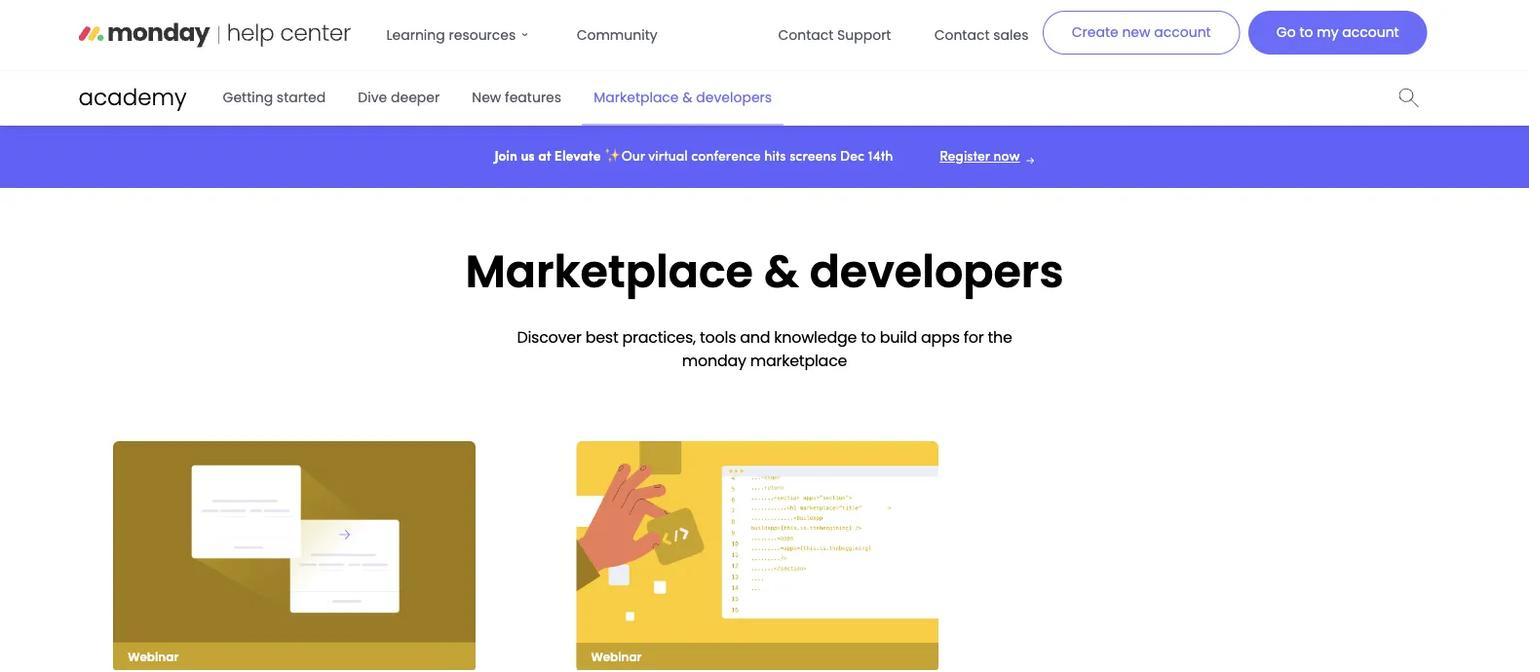 Task type: locate. For each thing, give the bounding box(es) containing it.
marketplace up best
[[466, 240, 754, 303]]

account
[[1155, 23, 1212, 42], [1343, 23, 1400, 42]]

0 horizontal spatial account
[[1155, 23, 1212, 42]]

2 account from the left
[[1343, 23, 1400, 42]]

0 horizontal spatial webinar link
[[106, 437, 483, 672]]

to left build
[[861, 326, 876, 348]]

community
[[577, 25, 658, 44]]

contact for contact support
[[779, 25, 834, 44]]

1 account from the left
[[1155, 23, 1212, 42]]

the
[[988, 326, 1013, 348]]

marketplace & developers up join us at elevate ✨ our virtual conference hits screens dec 14th
[[594, 88, 772, 107]]

marketplace & developers up and
[[466, 240, 1064, 303]]

1 contact from the left
[[779, 25, 834, 44]]

✨
[[605, 151, 618, 164]]

1 horizontal spatial webinar link
[[569, 437, 946, 672]]

new
[[1123, 23, 1151, 42]]

1 horizontal spatial contact
[[935, 25, 990, 44]]

0 horizontal spatial contact
[[779, 25, 834, 44]]

for
[[964, 326, 984, 348]]

to right go
[[1300, 23, 1314, 42]]

1 horizontal spatial developers
[[810, 240, 1064, 303]]

practices,
[[623, 326, 696, 348]]

&
[[683, 88, 693, 107], [764, 240, 799, 303]]

& up and
[[764, 240, 799, 303]]

and
[[740, 326, 771, 348]]

contact
[[779, 25, 834, 44], [935, 25, 990, 44]]

1 horizontal spatial &
[[764, 240, 799, 303]]

1 horizontal spatial webinar
[[591, 650, 642, 666]]

account right new
[[1155, 23, 1212, 42]]

dive deeper
[[358, 88, 440, 107]]

2 webinar from the left
[[591, 650, 642, 666]]

features
[[505, 88, 562, 107]]

0 vertical spatial &
[[683, 88, 693, 107]]

0 vertical spatial to
[[1300, 23, 1314, 42]]

developers up apps
[[810, 240, 1064, 303]]

1 vertical spatial to
[[861, 326, 876, 348]]

now
[[994, 151, 1021, 164]]

go
[[1277, 23, 1297, 42]]

marketplace & developers
[[594, 88, 772, 107], [466, 240, 1064, 303]]

hits
[[765, 151, 786, 164]]

1 webinar from the left
[[128, 649, 179, 666]]

0 horizontal spatial to
[[861, 326, 876, 348]]

2 contact from the left
[[935, 25, 990, 44]]

learning
[[387, 25, 445, 44]]

marketplace
[[594, 88, 679, 107], [466, 240, 754, 303]]

contact left sales
[[935, 25, 990, 44]]

community link
[[565, 16, 669, 55]]

developers
[[697, 88, 772, 107], [810, 240, 1064, 303]]

1 horizontal spatial account
[[1343, 23, 1400, 42]]

marketplace up our
[[594, 88, 679, 107]]

academy link
[[78, 80, 187, 117]]

build
[[880, 326, 918, 348]]

& up join us at elevate ✨ our virtual conference hits screens dec 14th
[[683, 88, 693, 107]]

sales
[[994, 25, 1029, 44]]

0 vertical spatial developers
[[697, 88, 772, 107]]

marketplace & developers link
[[582, 80, 784, 115]]

account right my
[[1343, 23, 1400, 42]]

webinar link
[[569, 437, 946, 672], [106, 437, 483, 672]]

getting started link
[[211, 80, 338, 115]]

register now link
[[940, 151, 1035, 164]]

webinar
[[128, 649, 179, 666], [591, 650, 642, 666]]

us
[[521, 151, 535, 164]]

1 vertical spatial developers
[[810, 240, 1064, 303]]

0 horizontal spatial webinar
[[128, 649, 179, 666]]

1 horizontal spatial to
[[1300, 23, 1314, 42]]

best
[[586, 326, 619, 348]]

developers up conference
[[697, 88, 772, 107]]

marketplace
[[751, 350, 848, 371]]

contact sales link
[[923, 16, 1041, 55]]

to
[[1300, 23, 1314, 42], [861, 326, 876, 348]]

contact left support
[[779, 25, 834, 44]]

1 vertical spatial marketplace & developers
[[466, 240, 1064, 303]]

monday
[[682, 350, 747, 371]]

0 horizontal spatial &
[[683, 88, 693, 107]]



Task type: vqa. For each thing, say whether or not it's contained in the screenshot.
The Learn
no



Task type: describe. For each thing, give the bounding box(es) containing it.
search logo image
[[1400, 88, 1420, 107]]

1 webinar link from the left
[[569, 437, 946, 672]]

dive deeper link
[[347, 80, 452, 115]]

create
[[1072, 23, 1119, 42]]

0 horizontal spatial developers
[[697, 88, 772, 107]]

create new account link
[[1043, 11, 1241, 55]]

register
[[940, 151, 991, 164]]

register now
[[940, 151, 1021, 164]]

virtual
[[649, 151, 688, 164]]

1 vertical spatial &
[[764, 240, 799, 303]]

knowledge
[[774, 326, 857, 348]]

getting started
[[223, 88, 326, 107]]

our
[[622, 151, 645, 164]]

new features link
[[461, 80, 573, 115]]

go to my account
[[1277, 23, 1400, 42]]

conference
[[692, 151, 761, 164]]

join us at elevate ✨ our virtual conference hits screens dec 14th
[[495, 151, 894, 164]]

contact sales
[[935, 25, 1029, 44]]

14th
[[869, 151, 894, 164]]

join
[[495, 151, 518, 164]]

contact support link
[[767, 16, 903, 55]]

to inside discover best practices, tools and knowledge to build apps for the monday marketplace
[[861, 326, 876, 348]]

resources
[[449, 25, 516, 44]]

deeper
[[391, 88, 440, 107]]

new
[[472, 88, 502, 107]]

discover best practices, tools and knowledge to build apps for the monday marketplace
[[517, 326, 1013, 371]]

go to my account link
[[1249, 11, 1428, 55]]

new features
[[472, 88, 562, 107]]

dive
[[358, 88, 387, 107]]

academy
[[78, 81, 187, 113]]

monday.com logo image
[[78, 15, 352, 55]]

tools
[[700, 326, 736, 348]]

contact for contact sales
[[935, 25, 990, 44]]

webinar for 1st webinar link from right
[[128, 649, 179, 666]]

contact support
[[779, 25, 892, 44]]

learning resources
[[387, 25, 516, 44]]

my
[[1318, 23, 1339, 42]]

support
[[838, 25, 892, 44]]

webinar for 1st webinar link from left
[[591, 650, 642, 666]]

create new account
[[1072, 23, 1212, 42]]

screens
[[790, 151, 837, 164]]

discover
[[517, 326, 582, 348]]

0 vertical spatial marketplace & developers
[[594, 88, 772, 107]]

getting
[[223, 88, 273, 107]]

learning resources link
[[375, 16, 546, 55]]

at
[[538, 151, 551, 164]]

1 vertical spatial marketplace
[[466, 240, 754, 303]]

2 webinar link from the left
[[106, 437, 483, 672]]

elevate
[[555, 151, 601, 164]]

0 vertical spatial marketplace
[[594, 88, 679, 107]]

apps
[[921, 326, 960, 348]]

dec
[[841, 151, 865, 164]]

started
[[277, 88, 326, 107]]



